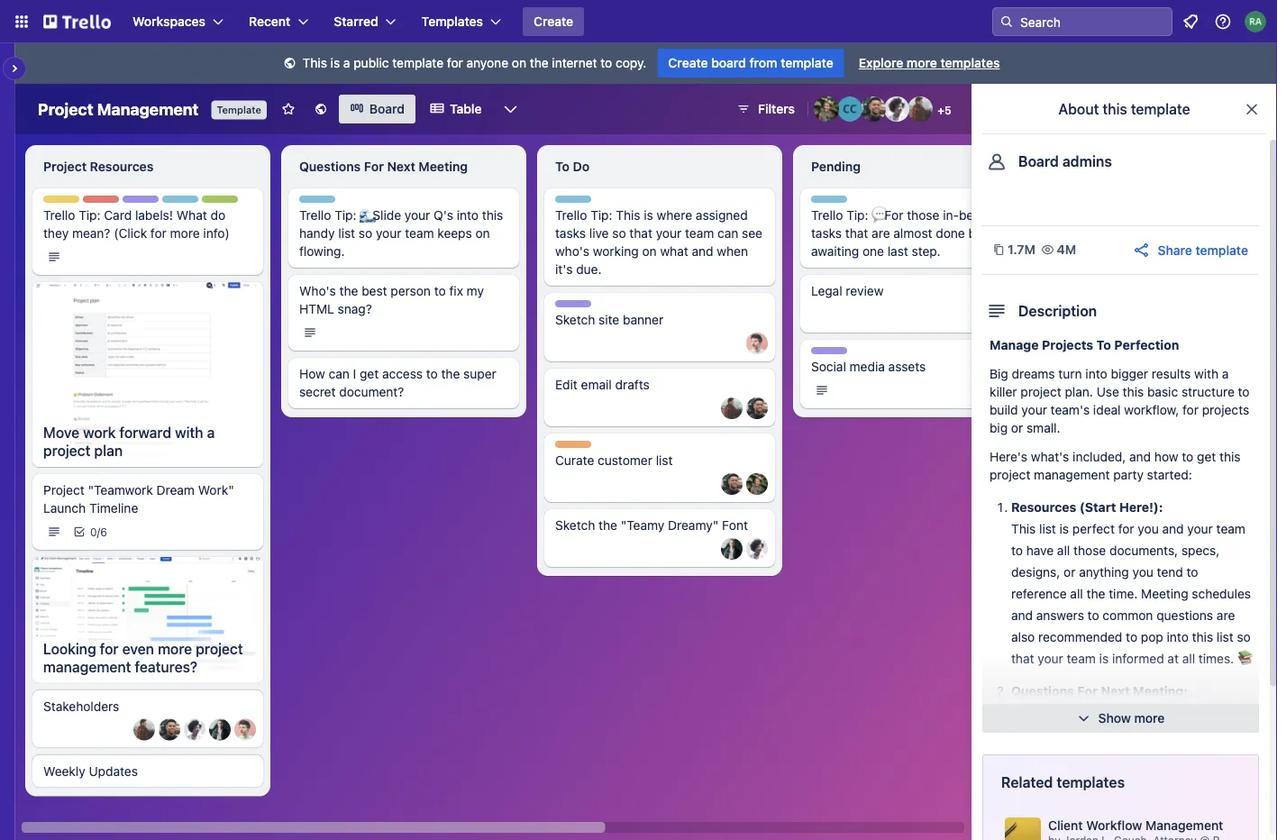 Task type: locate. For each thing, give the bounding box(es) containing it.
0 vertical spatial a
[[344, 55, 350, 70]]

the left the super
[[441, 367, 460, 381]]

for for meeting:
[[1078, 684, 1098, 699]]

0 horizontal spatial management
[[97, 99, 199, 119]]

manage
[[990, 338, 1039, 353]]

your inside trello tip trello tip: this is where assigned tasks live so that your team can see who's working on what and when it's due.
[[656, 226, 682, 241]]

design inside design team social media assets
[[812, 348, 848, 361]]

that inside "resources (start here!): this list is perfect for you and your team to have all those documents, specs, designs, or anything you tend to reference all the time. meeting schedules and answers to common questions are also recommended to pop into this list so that your team is informed at all times. 📚"
[[1012, 652, 1035, 666]]

template
[[393, 55, 444, 70], [781, 55, 834, 70], [1132, 101, 1191, 118], [1196, 243, 1249, 257]]

project inside the looking for even more project management features?
[[196, 640, 243, 658]]

tip: up mean?
[[79, 208, 101, 223]]

0 vertical spatial color: purple, title: "design team" element
[[123, 196, 190, 209]]

create left board
[[669, 55, 708, 70]]

those up almost in the right top of the page
[[907, 208, 940, 223]]

site
[[599, 312, 620, 327]]

and right what
[[692, 244, 714, 259]]

0 horizontal spatial management
[[43, 658, 131, 676]]

1 vertical spatial meeting
[[1142, 587, 1189, 602]]

4 tip from the left
[[844, 197, 860, 209]]

0 vertical spatial todd (todd05497623) image
[[747, 333, 768, 354]]

0 horizontal spatial flowing.
[[299, 244, 345, 259]]

your up what
[[656, 226, 682, 241]]

turn
[[1059, 367, 1083, 381]]

legal
[[812, 284, 843, 298]]

your inside big dreams turn into bigger results with a killer project plan. use this basic structure to build your team's ideal workflow, for projects big or small.
[[1022, 403, 1048, 418]]

is inside trello tip trello tip: this is where assigned tasks live so that your team can see who's working on what and when it's due.
[[644, 208, 654, 223]]

tip for trello tip: this is where assigned tasks live so that your team can see who's working on what and when it's due.
[[588, 197, 604, 209]]

team right social
[[851, 348, 879, 361]]

get inside here's what's included, and how to get this project management party started:
[[1198, 450, 1217, 464]]

1 horizontal spatial resources
[[1012, 500, 1077, 515]]

0 horizontal spatial to
[[556, 159, 570, 174]]

1 vertical spatial or
[[1064, 565, 1076, 580]]

related
[[1002, 774, 1054, 791]]

tasks up awaiting
[[812, 226, 842, 241]]

or
[[1012, 421, 1024, 436], [1064, 565, 1076, 580]]

back to home image
[[43, 7, 111, 36]]

templates button
[[411, 7, 512, 36]]

trello inside 'trello tip: card labels! what do they mean? (click for more info)'
[[43, 208, 75, 223]]

table
[[450, 101, 482, 116]]

the inside the questions for next meeting: never again forget that important question you thought of in the shower this morning! slide your q's into this handy list so your team keeps on flowing. 🌊
[[1168, 727, 1187, 742]]

template right about
[[1132, 101, 1191, 118]]

1 vertical spatial project
[[43, 159, 87, 174]]

assigned
[[696, 208, 748, 223]]

1 vertical spatial all
[[1071, 587, 1084, 602]]

for down structure
[[1183, 403, 1199, 418]]

more right explore
[[907, 55, 938, 70]]

2 tip from the left
[[331, 197, 348, 209]]

for inside "resources (start here!): this list is perfect for you and your team to have all those documents, specs, designs, or anything you tend to reference all the time. meeting schedules and answers to common questions are also recommended to pop into this list so that your team is informed at all times. 📚"
[[1119, 522, 1135, 537]]

and up party
[[1130, 450, 1152, 464]]

also
[[992, 226, 1015, 241], [1012, 630, 1036, 645]]

0 horizontal spatial javier (javier85303346) image
[[133, 719, 155, 741]]

this is a public template for anyone on the internet to copy.
[[303, 55, 647, 70]]

more up "of"
[[1135, 711, 1166, 726]]

1 vertical spatial are
[[1217, 608, 1236, 623]]

recommended
[[1039, 630, 1123, 645]]

q's down questions for next meeting text field
[[434, 208, 454, 223]]

for up 🌊slide
[[364, 159, 384, 174]]

to left fix
[[434, 284, 446, 298]]

project down dreams
[[1021, 385, 1062, 399]]

q's inside the questions for next meeting: never again forget that important question you thought of in the shower this morning! slide your q's into this handy list so your team keeps on flowing. 🌊
[[1153, 749, 1172, 764]]

1 vertical spatial brooke (brooke94205718) image
[[747, 473, 768, 495]]

into down shower
[[1176, 749, 1198, 764]]

can inside the how can i get access to the super secret document?
[[329, 367, 350, 381]]

again
[[1050, 706, 1081, 721]]

can
[[718, 226, 739, 241], [329, 367, 350, 381]]

for inside text field
[[364, 159, 384, 174]]

are down 💬for
[[872, 226, 891, 241]]

this inside "resources (start here!): this list is perfect for you and your team to have all those documents, specs, designs, or anything you tend to reference all the time. meeting schedules and answers to common questions are also recommended to pop into this list so that your team is informed at all times. 📚"
[[1012, 522, 1036, 537]]

1 horizontal spatial get
[[1198, 450, 1217, 464]]

4 tip: from the left
[[847, 208, 869, 223]]

curate customer list
[[556, 453, 673, 468]]

you down documents,
[[1133, 565, 1154, 580]]

brooke (brooke94205718) image right filters
[[814, 96, 840, 122]]

copy.
[[616, 55, 647, 70]]

1 vertical spatial create
[[669, 55, 708, 70]]

your up specs, at the bottom
[[1188, 522, 1214, 537]]

2 vertical spatial you
[[1065, 727, 1087, 742]]

next inside the questions for next meeting: never again forget that important question you thought of in the shower this morning! slide your q's into this handy list so your team keeps on flowing. 🌊
[[1102, 684, 1131, 699]]

1 horizontal spatial handy
[[1012, 771, 1048, 785]]

recent
[[249, 14, 291, 29]]

table link
[[419, 95, 493, 124]]

1 vertical spatial get
[[1198, 450, 1217, 464]]

0 vertical spatial design
[[123, 197, 159, 209]]

brooke (brooke94205718) image up font
[[747, 473, 768, 495]]

1 vertical spatial keeps
[[1150, 771, 1185, 785]]

morning!
[[1036, 749, 1088, 764]]

tasks up the who's
[[556, 226, 586, 241]]

due.
[[576, 262, 602, 277]]

weekly
[[43, 764, 85, 779]]

all
[[1058, 543, 1071, 558], [1071, 587, 1084, 602], [1183, 652, 1196, 666]]

to up the recommended
[[1088, 608, 1100, 623]]

this inside here's what's included, and how to get this project management party started:
[[1220, 450, 1241, 464]]

tip: up live
[[591, 208, 613, 223]]

1 horizontal spatial questions
[[1012, 684, 1075, 699]]

it's
[[556, 262, 573, 277]]

stephen (stephen11674280) image
[[721, 538, 743, 560], [209, 719, 231, 741]]

color: red, title: "priority" element
[[83, 196, 121, 209]]

slide
[[1092, 749, 1120, 764]]

0 horizontal spatial create
[[534, 14, 574, 29]]

where
[[657, 208, 693, 223]]

2 tip: from the left
[[335, 208, 357, 223]]

project down move
[[43, 442, 91, 459]]

resources up have
[[1012, 500, 1077, 515]]

create board from template link
[[658, 49, 845, 78]]

project inside text box
[[43, 159, 87, 174]]

with right forward
[[175, 424, 203, 441]]

handy up the who's
[[299, 226, 335, 241]]

the inside the how can i get access to the super secret document?
[[441, 367, 460, 381]]

perfection
[[1115, 338, 1180, 353]]

team for social
[[851, 348, 879, 361]]

when
[[717, 244, 749, 259]]

weekly updates link
[[43, 763, 253, 781]]

design
[[123, 197, 159, 209], [556, 301, 592, 314], [812, 348, 848, 361]]

those inside "resources (start here!): this list is perfect for you and your team to have all those documents, specs, designs, or anything you tend to reference all the time. meeting schedules and answers to common questions are also recommended to pop into this list so that your team is informed at all times. 📚"
[[1074, 543, 1107, 558]]

color: purple, title: "design team" element down project resources text box
[[123, 196, 190, 209]]

for down labels!
[[151, 226, 167, 241]]

2 vertical spatial javier (javier85303346) image
[[133, 719, 155, 741]]

1 tip from the left
[[194, 197, 211, 209]]

tip inside trello tip trello tip: this is where assigned tasks live so that your team can see who's working on what and when it's due.
[[588, 197, 604, 209]]

1 tasks from the left
[[556, 226, 586, 241]]

with
[[1195, 367, 1219, 381], [175, 424, 203, 441]]

on up my
[[476, 226, 490, 241]]

team left halp
[[162, 197, 190, 209]]

on down shower
[[1188, 771, 1203, 785]]

javier (javier85303346) image down edit email drafts link
[[721, 398, 743, 419]]

get right i
[[360, 367, 379, 381]]

0 vertical spatial templates
[[941, 55, 1000, 70]]

or inside big dreams turn into bigger results with a killer project plan. use this basic structure to build your team's ideal workflow, for projects big or small.
[[1012, 421, 1024, 436]]

0 / 6
[[90, 526, 107, 538]]

for inside 'trello tip: card labels! what do they mean? (click for more info)'
[[151, 226, 167, 241]]

1 horizontal spatial tasks
[[812, 226, 842, 241]]

(start
[[1080, 500, 1117, 515]]

trello tip: this is where assigned tasks live so that your team can see who's working on what and when it's due. link
[[556, 207, 765, 279]]

1 color: sky, title: "trello tip" element from the left
[[162, 196, 211, 209]]

1 vertical spatial resources
[[1012, 500, 1077, 515]]

banner
[[623, 312, 664, 327]]

1 tip: from the left
[[79, 208, 101, 223]]

0 horizontal spatial those
[[907, 208, 940, 223]]

0 vertical spatial flowing.
[[299, 244, 345, 259]]

0 vertical spatial can
[[718, 226, 739, 241]]

curate customer list link
[[556, 452, 765, 470]]

tip inside the trello tip trello tip: 💬for those in-between tasks that are almost done but also awaiting one last step.
[[844, 197, 860, 209]]

1 horizontal spatial chris (chris42642663) image
[[747, 398, 768, 419]]

sm image
[[281, 55, 299, 73]]

handy inside "trello tip trello tip: 🌊slide your q's into this handy list so your team keeps on flowing."
[[299, 226, 335, 241]]

1 vertical spatial team
[[595, 301, 623, 314]]

To Do text field
[[545, 152, 776, 181]]

documents,
[[1110, 543, 1179, 558]]

template right share on the top right
[[1196, 243, 1249, 257]]

color: sky, title: "trello tip" element for trello tip: 🌊slide your q's into this handy list so your team keeps on flowing.
[[299, 196, 348, 209]]

you inside the questions for next meeting: never again forget that important question you thought of in the shower this morning! slide your q's into this handy list so your team keeps on flowing. 🌊
[[1065, 727, 1087, 742]]

0 vertical spatial are
[[872, 226, 891, 241]]

with up structure
[[1195, 367, 1219, 381]]

1 horizontal spatial this
[[616, 208, 641, 223]]

project "teamwork dream work" launch timeline link
[[43, 482, 253, 518]]

0 vertical spatial brooke (brooke94205718) image
[[814, 96, 840, 122]]

trello tip trello tip: 💬for those in-between tasks that are almost done but also awaiting one last step.
[[812, 197, 1015, 259]]

chris (chris42642663) image
[[747, 398, 768, 419], [721, 473, 743, 495]]

1 horizontal spatial design
[[556, 301, 592, 314]]

so inside "trello tip trello tip: 🌊slide your q's into this handy list so your team keeps on flowing."
[[359, 226, 373, 241]]

small.
[[1027, 421, 1061, 436]]

1 vertical spatial for
[[1078, 684, 1098, 699]]

1 horizontal spatial for
[[1078, 684, 1098, 699]]

list inside "trello tip trello tip: 🌊slide your q's into this handy list so your team keeps on flowing."
[[339, 226, 355, 241]]

Questions For Next Meeting text field
[[289, 152, 519, 181]]

the inside who's the best person to fix my html snag?
[[340, 284, 358, 298]]

0 horizontal spatial next
[[387, 159, 416, 174]]

meeting down tend
[[1142, 587, 1189, 602]]

move work forward with a project plan link
[[32, 417, 263, 467]]

create inside 'button'
[[534, 14, 574, 29]]

into inside big dreams turn into bigger results with a killer project plan. use this basic structure to build your team's ideal workflow, for projects big or small.
[[1086, 367, 1108, 381]]

team inside trello tip trello tip: this is where assigned tasks live so that your team can see who's working on what and when it's due.
[[685, 226, 715, 241]]

color: sky, title: "trello tip" element for trello tip: 💬for those in-between tasks that are almost done but also awaiting one last step.
[[812, 196, 860, 209]]

this up working
[[616, 208, 641, 223]]

2 vertical spatial team
[[851, 348, 879, 361]]

trello tip: 🌊slide your q's into this handy list so your team keeps on flowing. link
[[299, 207, 509, 261]]

0 horizontal spatial team
[[162, 197, 190, 209]]

to right projects on the top right of page
[[1097, 338, 1112, 353]]

design for social media assets
[[812, 348, 848, 361]]

3 tip from the left
[[588, 197, 604, 209]]

0 horizontal spatial or
[[1012, 421, 1024, 436]]

more inside the looking for even more project management features?
[[158, 640, 192, 658]]

javier (javier85303346) image down the stakeholders link
[[133, 719, 155, 741]]

0 vertical spatial project
[[38, 99, 93, 119]]

meeting inside "resources (start here!): this list is perfect for you and your team to have all those documents, specs, designs, or anything you tend to reference all the time. meeting schedules and answers to common questions are also recommended to pop into this list so that your team is informed at all times. 📚"
[[1142, 587, 1189, 602]]

more up features?
[[158, 640, 192, 658]]

4 color: sky, title: "trello tip" element from the left
[[812, 196, 860, 209]]

team up specs, at the bottom
[[1217, 522, 1246, 537]]

0 vertical spatial janelle (janelle549) image
[[885, 96, 910, 122]]

tasks
[[556, 226, 586, 241], [812, 226, 842, 241]]

dreams
[[1012, 367, 1056, 381]]

chris (chris42642663) image
[[861, 96, 886, 122], [159, 719, 180, 741]]

more
[[907, 55, 938, 70], [170, 226, 200, 241], [158, 640, 192, 658], [1135, 711, 1166, 726]]

to right the how
[[1183, 450, 1194, 464]]

1 vertical spatial also
[[1012, 630, 1036, 645]]

0 vertical spatial for
[[364, 159, 384, 174]]

ruby anderson (rubyanderson7) image
[[1245, 11, 1267, 32]]

document?
[[339, 385, 404, 399]]

to left do
[[556, 159, 570, 174]]

color: purple, title: "design team" element
[[123, 196, 190, 209], [556, 300, 623, 314], [812, 347, 879, 361]]

my
[[467, 284, 484, 298]]

a up structure
[[1223, 367, 1230, 381]]

team up person
[[405, 226, 434, 241]]

1 vertical spatial can
[[329, 367, 350, 381]]

project inside project "teamwork dream work" launch timeline
[[43, 483, 85, 498]]

sketch down 'curate'
[[556, 518, 595, 533]]

javier (javier85303346) image
[[908, 96, 933, 122], [721, 398, 743, 419], [133, 719, 155, 741]]

that up never
[[1012, 652, 1035, 666]]

resources (start here!): this list is perfect for you and your team to have all those documents, specs, designs, or anything you tend to reference all the time. meeting schedules and answers to common questions are also recommended to pop into this list so that your team is informed at all times. 📚
[[1012, 500, 1252, 666]]

tip: inside "trello tip trello tip: 🌊slide your q's into this handy list so your team keeps on flowing."
[[335, 208, 357, 223]]

more down what
[[170, 226, 200, 241]]

list inside the questions for next meeting: never again forget that important question you thought of in the shower this morning! slide your q's into this handy list so your team keeps on flowing. 🌊
[[1051, 771, 1068, 785]]

questions for questions for next meeting
[[299, 159, 361, 174]]

2 vertical spatial this
[[1012, 522, 1036, 537]]

keeps up fix
[[438, 226, 472, 241]]

team inside design team sketch site banner
[[595, 301, 623, 314]]

0 vertical spatial or
[[1012, 421, 1024, 436]]

0 vertical spatial q's
[[434, 208, 454, 223]]

questions for questions for next meeting: never again forget that important question you thought of in the shower this morning! slide your q's into this handy list so your team keeps on flowing. 🌊
[[1012, 684, 1075, 699]]

pop
[[1142, 630, 1164, 645]]

1 horizontal spatial team
[[595, 301, 623, 314]]

2 vertical spatial a
[[207, 424, 215, 441]]

meeting inside text field
[[419, 159, 468, 174]]

create up internet
[[534, 14, 574, 29]]

star or unstar board image
[[281, 102, 296, 116]]

that inside the questions for next meeting: never again forget that important question you thought of in the shower this morning! slide your q's into this handy list so your team keeps on flowing. 🌊
[[1123, 706, 1146, 721]]

1 horizontal spatial management
[[1035, 468, 1111, 482]]

janelle (janelle549) image down font
[[747, 538, 768, 560]]

big
[[990, 367, 1009, 381]]

janelle (janelle549) image
[[184, 719, 206, 741]]

next
[[387, 159, 416, 174], [1102, 684, 1131, 699]]

management inside the looking for even more project management features?
[[43, 658, 131, 676]]

team down "slide"
[[1118, 771, 1147, 785]]

1 vertical spatial this
[[616, 208, 641, 223]]

1 vertical spatial chris (chris42642663) image
[[721, 473, 743, 495]]

1 horizontal spatial color: purple, title: "design team" element
[[556, 300, 623, 314]]

todd (todd05497623) image
[[747, 333, 768, 354], [234, 719, 256, 741]]

tip
[[194, 197, 211, 209], [331, 197, 348, 209], [588, 197, 604, 209], [844, 197, 860, 209]]

0 vertical spatial stephen (stephen11674280) image
[[721, 538, 743, 560]]

sketch left site at the top
[[556, 312, 595, 327]]

the
[[530, 55, 549, 70], [340, 284, 358, 298], [441, 367, 460, 381], [599, 518, 618, 533], [1087, 587, 1106, 602], [1168, 727, 1187, 742]]

so inside the questions for next meeting: never again forget that important question you thought of in the shower this morning! slide your q's into this handy list so your team keeps on flowing. 🌊
[[1071, 771, 1085, 785]]

"teamwork
[[88, 483, 153, 498]]

0 horizontal spatial questions
[[299, 159, 361, 174]]

questions inside text field
[[299, 159, 361, 174]]

1 vertical spatial you
[[1133, 565, 1154, 580]]

for inside big dreams turn into bigger results with a killer project plan. use this basic structure to build your team's ideal workflow, for projects big or small.
[[1183, 403, 1199, 418]]

2 horizontal spatial javier (javier85303346) image
[[908, 96, 933, 122]]

project for project "teamwork dream work" launch timeline
[[43, 483, 85, 498]]

1 vertical spatial javier (javier85303346) image
[[721, 398, 743, 419]]

tasks inside trello tip trello tip: this is where assigned tasks live so that your team can see who's working on what and when it's due.
[[556, 226, 586, 241]]

tasks inside the trello tip trello tip: 💬for those in-between tasks that are almost done but also awaiting one last step.
[[812, 226, 842, 241]]

project inside board name text box
[[38, 99, 93, 119]]

0 vertical spatial create
[[534, 14, 574, 29]]

to inside big dreams turn into bigger results with a killer project plan. use this basic structure to build your team's ideal workflow, for projects big or small.
[[1239, 385, 1250, 399]]

between
[[959, 208, 1009, 223]]

and inside here's what's included, and how to get this project management party started:
[[1130, 450, 1152, 464]]

to inside to do 'text box'
[[556, 159, 570, 174]]

1 horizontal spatial can
[[718, 226, 739, 241]]

starred
[[334, 14, 378, 29]]

this down projects
[[1220, 450, 1241, 464]]

flowing.
[[299, 244, 345, 259], [1206, 771, 1252, 785]]

for
[[364, 159, 384, 174], [1078, 684, 1098, 699]]

that up working
[[630, 226, 653, 241]]

this up have
[[1012, 522, 1036, 537]]

here!):
[[1120, 500, 1164, 515]]

on inside the questions for next meeting: never again forget that important question you thought of in the shower this morning! slide your q's into this handy list so your team keeps on flowing. 🌊
[[1188, 771, 1203, 785]]

0 horizontal spatial color: purple, title: "design team" element
[[123, 196, 190, 209]]

questions inside the questions for next meeting: never again forget that important question you thought of in the shower this morning! slide your q's into this handy list so your team keeps on flowing. 🌊
[[1012, 684, 1075, 699]]

are down schedules
[[1217, 608, 1236, 623]]

on left what
[[643, 244, 657, 259]]

team inside design team social media assets
[[851, 348, 879, 361]]

who's the best person to fix my html snag? link
[[299, 282, 509, 318]]

into up use
[[1086, 367, 1108, 381]]

tip: for trello tip: 🌊slide your q's into this handy list so your team keeps on flowing.
[[335, 208, 357, 223]]

2 horizontal spatial this
[[1012, 522, 1036, 537]]

tip: inside 'trello tip: card labels! what do they mean? (click for more info)'
[[79, 208, 101, 223]]

1 vertical spatial q's
[[1153, 749, 1172, 764]]

0 vertical spatial get
[[360, 367, 379, 381]]

0 horizontal spatial can
[[329, 367, 350, 381]]

questions down public icon
[[299, 159, 361, 174]]

0 vertical spatial team
[[162, 197, 190, 209]]

1 horizontal spatial q's
[[1153, 749, 1172, 764]]

team inside the questions for next meeting: never again forget that important question you thought of in the shower this morning! slide your q's into this handy list so your team keeps on flowing. 🌊
[[1118, 771, 1147, 785]]

what
[[177, 208, 207, 223]]

1 horizontal spatial todd (todd05497623) image
[[747, 333, 768, 354]]

are inside the trello tip trello tip: 💬for those in-between tasks that are almost done but also awaiting one last step.
[[872, 226, 891, 241]]

into inside "resources (start here!): this list is perfect for you and your team to have all those documents, specs, designs, or anything you tend to reference all the time. meeting schedules and answers to common questions are also recommended to pop into this list so that your team is informed at all times. 📚"
[[1167, 630, 1189, 645]]

0 vertical spatial this
[[303, 55, 327, 70]]

📚
[[1238, 652, 1251, 666]]

sketch
[[556, 312, 595, 327], [556, 518, 595, 533]]

1 horizontal spatial flowing.
[[1206, 771, 1252, 785]]

1 sketch from the top
[[556, 312, 595, 327]]

2 horizontal spatial team
[[851, 348, 879, 361]]

handy up 🌊
[[1012, 771, 1048, 785]]

this up my
[[482, 208, 504, 223]]

basic
[[1148, 385, 1179, 399]]

2 color: sky, title: "trello tip" element from the left
[[299, 196, 348, 209]]

flowing. inside "trello tip trello tip: 🌊slide your q's into this handy list so your team keeps on flowing."
[[299, 244, 345, 259]]

you
[[1138, 522, 1159, 537], [1133, 565, 1154, 580], [1065, 727, 1087, 742]]

flowing. inside the questions for next meeting: never again forget that important question you thought of in the shower this morning! slide your q's into this handy list so your team keeps on flowing. 🌊
[[1206, 771, 1252, 785]]

is left where
[[644, 208, 654, 223]]

so down 'morning!'
[[1071, 771, 1085, 785]]

super
[[464, 367, 497, 381]]

specs,
[[1182, 543, 1220, 558]]

so inside trello tip trello tip: this is where assigned tasks live so that your team can see who's working on what and when it's due.
[[613, 226, 626, 241]]

for down here!):
[[1119, 522, 1135, 537]]

3 color: sky, title: "trello tip" element from the left
[[556, 196, 604, 209]]

1 horizontal spatial management
[[1146, 818, 1224, 833]]

can up when
[[718, 226, 739, 241]]

project down here's in the bottom right of the page
[[990, 468, 1031, 482]]

review
[[846, 284, 884, 298]]

design inside design team sketch site banner
[[556, 301, 592, 314]]

0 horizontal spatial templates
[[941, 55, 1000, 70]]

project for project resources
[[43, 159, 87, 174]]

0 horizontal spatial q's
[[434, 208, 454, 223]]

board for board
[[370, 101, 405, 116]]

0 vertical spatial those
[[907, 208, 940, 223]]

Board name text field
[[29, 95, 208, 124]]

and
[[692, 244, 714, 259], [1130, 450, 1152, 464], [1163, 522, 1185, 537], [1012, 608, 1034, 623]]

flowing. down shower
[[1206, 771, 1252, 785]]

project up project resources
[[38, 99, 93, 119]]

that up "of"
[[1123, 706, 1146, 721]]

2 horizontal spatial color: purple, title: "design team" element
[[812, 347, 879, 361]]

questions for next meeting
[[299, 159, 468, 174]]

templates down "slide"
[[1057, 774, 1126, 791]]

that
[[630, 226, 653, 241], [846, 226, 869, 241], [1012, 652, 1035, 666], [1123, 706, 1146, 721]]

resources
[[90, 159, 154, 174], [1012, 500, 1077, 515]]

here's what's included, and how to get this project management party started:
[[990, 450, 1241, 482]]

this right about
[[1103, 101, 1128, 118]]

are inside "resources (start here!): this list is perfect for you and your team to have all those documents, specs, designs, or anything you tend to reference all the time. meeting schedules and answers to common questions are also recommended to pop into this list so that your team is informed at all times. 📚"
[[1217, 608, 1236, 623]]

manage projects to perfection
[[990, 338, 1180, 353]]

tip: inside the trello tip trello tip: 💬for those in-between tasks that are almost done but also awaiting one last step.
[[847, 208, 869, 223]]

management up project resources text box
[[97, 99, 199, 119]]

0 vertical spatial board
[[370, 101, 405, 116]]

for left even
[[100, 640, 119, 658]]

0 horizontal spatial board
[[370, 101, 405, 116]]

3 tip: from the left
[[591, 208, 613, 223]]

from
[[750, 55, 778, 70]]

keeps
[[438, 226, 472, 241], [1150, 771, 1185, 785]]

color: purple, title: "design team" element for social media assets
[[812, 347, 879, 361]]

0 horizontal spatial janelle (janelle549) image
[[747, 538, 768, 560]]

0 vertical spatial management
[[97, 99, 199, 119]]

those inside the trello tip trello tip: 💬for those in-between tasks that are almost done but also awaiting one last step.
[[907, 208, 940, 223]]

next up 'forget'
[[1102, 684, 1131, 699]]

1 horizontal spatial javier (javier85303346) image
[[721, 398, 743, 419]]

project up launch
[[43, 483, 85, 498]]

also down the reference
[[1012, 630, 1036, 645]]

q's
[[434, 208, 454, 223], [1153, 749, 1172, 764]]

this inside "trello tip trello tip: 🌊slide your q's into this handy list so your team keeps on flowing."
[[482, 208, 504, 223]]

on
[[512, 55, 527, 70], [476, 226, 490, 241], [643, 244, 657, 259], [1188, 771, 1203, 785]]

1 horizontal spatial with
[[1195, 367, 1219, 381]]

caity (caity) image
[[838, 96, 863, 122]]

1 horizontal spatial or
[[1064, 565, 1076, 580]]

all right at
[[1183, 652, 1196, 666]]

this
[[1103, 101, 1128, 118], [482, 208, 504, 223], [1123, 385, 1145, 399], [1220, 450, 1241, 464], [1193, 630, 1214, 645], [1012, 749, 1033, 764], [1201, 749, 1222, 764]]

2 tasks from the left
[[812, 226, 842, 241]]

looking for even more project management features?
[[43, 640, 243, 676]]

to inside who's the best person to fix my html snag?
[[434, 284, 446, 298]]

tip: left 💬for
[[847, 208, 869, 223]]

2 horizontal spatial design
[[812, 348, 848, 361]]

with inside move work forward with a project plan
[[175, 424, 203, 441]]

0 vertical spatial handy
[[299, 226, 335, 241]]

management down what's
[[1035, 468, 1111, 482]]

brooke (brooke94205718) image
[[814, 96, 840, 122], [747, 473, 768, 495]]

those
[[907, 208, 940, 223], [1074, 543, 1107, 558]]

management right workflow
[[1146, 818, 1224, 833]]

1 horizontal spatial next
[[1102, 684, 1131, 699]]

janelle (janelle549) image
[[885, 96, 910, 122], [747, 538, 768, 560]]

explore more templates link
[[848, 49, 1011, 78]]

resources inside text box
[[90, 159, 154, 174]]

this up times.
[[1193, 630, 1214, 645]]

2 vertical spatial design
[[812, 348, 848, 361]]

0 vertical spatial also
[[992, 226, 1015, 241]]

get right the how
[[1198, 450, 1217, 464]]

tip: for trello tip: 💬for those in-between tasks that are almost done but also awaiting one last step.
[[847, 208, 869, 223]]

0 vertical spatial sketch
[[556, 312, 595, 327]]

next up 🌊slide
[[387, 159, 416, 174]]

into up my
[[457, 208, 479, 223]]

those down the perfect
[[1074, 543, 1107, 558]]

0 horizontal spatial design
[[123, 197, 159, 209]]

color: sky, title: "trello tip" element
[[162, 196, 211, 209], [299, 196, 348, 209], [556, 196, 604, 209], [812, 196, 860, 209]]

on inside trello tip trello tip: this is where assigned tasks live so that your team can see who's working on what and when it's due.
[[643, 244, 657, 259]]



Task type: vqa. For each thing, say whether or not it's contained in the screenshot.
the 0 in the left bottom of the page
yes



Task type: describe. For each thing, give the bounding box(es) containing it.
is left the perfect
[[1060, 522, 1070, 537]]

to right tend
[[1187, 565, 1199, 580]]

trello tip: card labels! what do they mean? (click for more info)
[[43, 208, 230, 241]]

card
[[104, 208, 132, 223]]

also inside the trello tip trello tip: 💬for those in-between tasks that are almost done but also awaiting one last step.
[[992, 226, 1015, 241]]

also inside "resources (start here!): this list is perfect for you and your team to have all those documents, specs, designs, or anything you tend to reference all the time. meeting schedules and answers to common questions are also recommended to pop into this list so that your team is informed at all times. 📚"
[[1012, 630, 1036, 645]]

0 horizontal spatial this
[[303, 55, 327, 70]]

/
[[97, 526, 100, 538]]

create for create
[[534, 14, 574, 29]]

your down "slide"
[[1088, 771, 1114, 785]]

fix
[[450, 284, 463, 298]]

2 sketch from the top
[[556, 518, 595, 533]]

plan
[[94, 442, 123, 459]]

is down the recommended
[[1100, 652, 1109, 666]]

template right public
[[393, 55, 444, 70]]

to inside the how can i get access to the super secret document?
[[426, 367, 438, 381]]

q's inside "trello tip trello tip: 🌊slide your q's into this handy list so your team keeps on flowing."
[[434, 208, 454, 223]]

0 horizontal spatial chris (chris42642663) image
[[721, 473, 743, 495]]

even
[[122, 640, 154, 658]]

javier (javier85303346) image for edit email drafts
[[721, 398, 743, 419]]

do
[[211, 208, 226, 223]]

tasks for live
[[556, 226, 586, 241]]

this inside "resources (start here!): this list is perfect for you and your team to have all those documents, specs, designs, or anything you tend to reference all the time. meeting schedules and answers to common questions are also recommended to pop into this list so that your team is informed at all times. 📚"
[[1193, 630, 1214, 645]]

legal review
[[812, 284, 884, 298]]

1 horizontal spatial templates
[[1057, 774, 1126, 791]]

0 horizontal spatial brooke (brooke94205718) image
[[747, 473, 768, 495]]

last
[[888, 244, 909, 259]]

handy inside the questions for next meeting: never again forget that important question you thought of in the shower this morning! slide your q's into this handy list so your team keeps on flowing. 🌊
[[1012, 771, 1048, 785]]

1 horizontal spatial to
[[1097, 338, 1112, 353]]

or inside "resources (start here!): this list is perfect for you and your team to have all those documents, specs, designs, or anything you tend to reference all the time. meeting schedules and answers to common questions are also recommended to pop into this list so that your team is informed at all times. 📚"
[[1064, 565, 1076, 580]]

about
[[1059, 101, 1100, 118]]

one
[[863, 244, 885, 259]]

show more
[[1099, 711, 1166, 726]]

this down shower
[[1201, 749, 1222, 764]]

step.
[[912, 244, 941, 259]]

color: orange, title: "one more step" element
[[556, 441, 592, 448]]

more inside button
[[1135, 711, 1166, 726]]

internet
[[552, 55, 597, 70]]

tip: for trello tip: this is where assigned tasks live so that your team can see who's working on what and when it's due.
[[591, 208, 613, 223]]

big
[[990, 421, 1008, 436]]

to left pop
[[1126, 630, 1138, 645]]

drafts
[[616, 377, 650, 392]]

management inside here's what's included, and how to get this project management party started:
[[1035, 468, 1111, 482]]

board
[[712, 55, 747, 70]]

common
[[1103, 608, 1154, 623]]

next for meeting:
[[1102, 684, 1131, 699]]

design team sketch site banner
[[556, 301, 664, 327]]

see
[[742, 226, 763, 241]]

into inside "trello tip trello tip: 🌊slide your q's into this handy list so your team keeps on flowing."
[[457, 208, 479, 223]]

design team social media assets
[[812, 348, 926, 374]]

0
[[90, 526, 97, 538]]

tasks for that
[[812, 226, 842, 241]]

workspaces
[[133, 14, 206, 29]]

share template
[[1158, 243, 1249, 257]]

a inside big dreams turn into bigger results with a killer project plan. use this basic structure to build your team's ideal workflow, for projects big or small.
[[1223, 367, 1230, 381]]

looking
[[43, 640, 96, 658]]

tend
[[1158, 565, 1184, 580]]

meeting:
[[1134, 684, 1189, 699]]

2 vertical spatial all
[[1183, 652, 1196, 666]]

1 vertical spatial management
[[1146, 818, 1224, 833]]

explore more templates
[[859, 55, 1000, 70]]

0 vertical spatial all
[[1058, 543, 1071, 558]]

edit email drafts
[[556, 377, 650, 392]]

informed
[[1113, 652, 1165, 666]]

🌊slide
[[360, 208, 401, 223]]

primary element
[[0, 0, 1278, 43]]

who's
[[299, 284, 336, 298]]

🌊
[[1012, 792, 1024, 807]]

this down question
[[1012, 749, 1033, 764]]

Search field
[[1015, 8, 1172, 35]]

sketch inside design team sketch site banner
[[556, 312, 595, 327]]

filters
[[758, 101, 795, 116]]

and up specs, at the bottom
[[1163, 522, 1185, 537]]

labels!
[[135, 208, 173, 223]]

access
[[382, 367, 423, 381]]

on inside "trello tip trello tip: 🌊slide your q's into this handy list so your team keeps on flowing."
[[476, 226, 490, 241]]

stakeholders
[[43, 699, 119, 714]]

that inside trello tip trello tip: this is where assigned tasks live so that your team can see who's working on what and when it's due.
[[630, 226, 653, 241]]

and inside trello tip trello tip: this is where assigned tasks live so that your team can see who's working on what and when it's due.
[[692, 244, 714, 259]]

management inside board name text box
[[97, 99, 199, 119]]

to left have
[[1012, 543, 1024, 558]]

project for project management
[[38, 99, 93, 119]]

0 notifications image
[[1180, 11, 1202, 32]]

client
[[1049, 818, 1084, 833]]

Project Resources text field
[[32, 152, 263, 181]]

customer
[[598, 453, 653, 468]]

mean?
[[72, 226, 110, 241]]

explore
[[859, 55, 904, 70]]

and down the reference
[[1012, 608, 1034, 623]]

in-
[[943, 208, 960, 223]]

search image
[[1000, 14, 1015, 29]]

more inside 'trello tip: card labels! what do they mean? (click for more info)'
[[170, 226, 200, 241]]

javier (javier85303346) image for stakeholders
[[133, 719, 155, 741]]

that inside the trello tip trello tip: 💬for those in-between tasks that are almost done but also awaiting one last step.
[[846, 226, 869, 241]]

template right from
[[781, 55, 834, 70]]

your right 🌊slide
[[405, 208, 430, 223]]

0 vertical spatial you
[[1138, 522, 1159, 537]]

who's
[[556, 244, 590, 259]]

0 horizontal spatial todd (todd05497623) image
[[234, 719, 256, 741]]

1 vertical spatial janelle (janelle549) image
[[747, 538, 768, 560]]

project inside move work forward with a project plan
[[43, 442, 91, 459]]

of
[[1139, 727, 1151, 742]]

tip for trello tip: 🌊slide your q's into this handy list so your team keeps on flowing.
[[331, 197, 348, 209]]

at
[[1168, 652, 1180, 666]]

updates
[[89, 764, 138, 779]]

1 vertical spatial stephen (stephen11674280) image
[[209, 719, 231, 741]]

the left internet
[[530, 55, 549, 70]]

create for create board from template
[[669, 55, 708, 70]]

move work forward with a project plan
[[43, 424, 215, 459]]

included,
[[1073, 450, 1127, 464]]

team down the recommended
[[1067, 652, 1096, 666]]

1 horizontal spatial chris (chris42642663) image
[[861, 96, 886, 122]]

your down "of"
[[1124, 749, 1149, 764]]

keeps inside "trello tip trello tip: 🌊slide your q's into this handy list so your team keeps on flowing."
[[438, 226, 472, 241]]

team for sketch
[[595, 301, 623, 314]]

customize views image
[[502, 100, 520, 118]]

to inside here's what's included, and how to get this project management party started:
[[1183, 450, 1194, 464]]

is left public
[[331, 55, 340, 70]]

project inside here's what's included, and how to get this project management party started:
[[990, 468, 1031, 482]]

public
[[354, 55, 389, 70]]

a inside move work forward with a project plan
[[207, 424, 215, 441]]

priority design team
[[83, 197, 190, 209]]

filters button
[[731, 95, 801, 124]]

info)
[[203, 226, 230, 241]]

for inside the looking for even more project management features?
[[100, 640, 119, 658]]

answers
[[1037, 608, 1085, 623]]

on right anyone
[[512, 55, 527, 70]]

team inside "trello tip trello tip: 🌊slide your q's into this handy list so your team keeps on flowing."
[[405, 226, 434, 241]]

questions for next meeting: never again forget that important question you thought of in the shower this morning! slide your q's into this handy list so your team keeps on flowing. 🌊
[[1012, 684, 1252, 807]]

template inside button
[[1196, 243, 1249, 257]]

this inside big dreams turn into bigger results with a killer project plan. use this basic structure to build your team's ideal workflow, for projects big or small.
[[1123, 385, 1145, 399]]

0 vertical spatial chris (chris42642663) image
[[747, 398, 768, 419]]

1.7m
[[1008, 242, 1036, 257]]

+ 5
[[938, 104, 952, 116]]

launch
[[43, 501, 86, 516]]

color: yellow, title: "copy request" element
[[43, 196, 79, 203]]

this inside trello tip trello tip: this is where assigned tasks live so that your team can see who's working on what and when it's due.
[[616, 208, 641, 223]]

shower
[[1190, 727, 1232, 742]]

halp
[[202, 197, 226, 209]]

almost
[[894, 226, 933, 241]]

your down 🌊slide
[[376, 226, 402, 241]]

next for meeting
[[387, 159, 416, 174]]

dreamy"
[[668, 518, 719, 533]]

1 horizontal spatial brooke (brooke94205718) image
[[814, 96, 840, 122]]

Pending text field
[[801, 152, 1032, 181]]

related templates
[[1002, 774, 1126, 791]]

color: sky, title: "trello tip" element for trello tip: this is where assigned tasks live so that your team can see who's working on what and when it's due.
[[556, 196, 604, 209]]

have
[[1027, 543, 1054, 558]]

the inside "resources (start here!): this list is perfect for you and your team to have all those documents, specs, designs, or anything you tend to reference all the time. meeting schedules and answers to common questions are also recommended to pop into this list so that your team is informed at all times. 📚"
[[1087, 587, 1106, 602]]

public image
[[314, 102, 328, 116]]

question
[[1012, 727, 1062, 742]]

so inside "resources (start here!): this list is perfect for you and your team to have all those documents, specs, designs, or anything you tend to reference all the time. meeting schedules and answers to common questions are also recommended to pop into this list so that your team is informed at all times. 📚"
[[1238, 630, 1252, 645]]

color: purple, title: "design team" element for sketch site banner
[[556, 300, 623, 314]]

1 horizontal spatial janelle (janelle549) image
[[885, 96, 910, 122]]

create button
[[523, 7, 585, 36]]

trello tip trello tip: 🌊slide your q's into this handy list so your team keeps on flowing.
[[299, 197, 504, 259]]

can inside trello tip trello tip: this is where assigned tasks live so that your team can see who's working on what and when it's due.
[[718, 226, 739, 241]]

how
[[299, 367, 325, 381]]

resources inside "resources (start here!): this list is perfect for you and your team to have all those documents, specs, designs, or anything you tend to reference all the time. meeting schedules and answers to common questions are also recommended to pop into this list so that your team is informed at all times. 📚"
[[1012, 500, 1077, 515]]

looking for even more project management features? link
[[32, 633, 263, 683]]

open information menu image
[[1215, 13, 1233, 31]]

use
[[1097, 385, 1120, 399]]

1 horizontal spatial stephen (stephen11674280) image
[[721, 538, 743, 560]]

snag?
[[338, 302, 372, 317]]

4m
[[1058, 242, 1077, 257]]

design for sketch site banner
[[556, 301, 592, 314]]

for left anyone
[[447, 55, 463, 70]]

5
[[945, 104, 952, 116]]

bigger
[[1111, 367, 1149, 381]]

who's the best person to fix my html snag?
[[299, 284, 484, 317]]

legal review link
[[812, 282, 1021, 300]]

to left copy.
[[601, 55, 613, 70]]

into inside the questions for next meeting: never again forget that important question you thought of in the shower this morning! slide your q's into this handy list so your team keeps on flowing. 🌊
[[1176, 749, 1198, 764]]

description
[[1019, 303, 1098, 320]]

stakeholders link
[[43, 698, 253, 716]]

forward
[[120, 424, 171, 441]]

sketch site banner link
[[556, 311, 765, 329]]

0 horizontal spatial chris (chris42642663) image
[[159, 719, 180, 741]]

working
[[593, 244, 639, 259]]

get inside the how can i get access to the super secret document?
[[360, 367, 379, 381]]

color: lime, title: "halp" element
[[202, 196, 238, 209]]

edit email drafts link
[[556, 376, 765, 394]]

keeps inside the questions for next meeting: never again forget that important question you thought of in the shower this morning! slide your q's into this handy list so your team keeps on flowing. 🌊
[[1150, 771, 1185, 785]]

tip for trello tip: 💬for those in-between tasks that are almost done but also awaiting one last step.
[[844, 197, 860, 209]]

for for meeting
[[364, 159, 384, 174]]

project inside big dreams turn into bigger results with a killer project plan. use this basic structure to build your team's ideal workflow, for projects big or small.
[[1021, 385, 1062, 399]]

client workflow management
[[1049, 818, 1224, 833]]

the left '"teamy'
[[599, 518, 618, 533]]

to do
[[556, 159, 590, 174]]

with inside big dreams turn into bigger results with a killer project plan. use this basic structure to build your team's ideal workflow, for projects big or small.
[[1195, 367, 1219, 381]]

board for board admins
[[1019, 153, 1060, 170]]

about this template
[[1059, 101, 1191, 118]]

your down the recommended
[[1038, 652, 1064, 666]]

what's
[[1032, 450, 1070, 464]]

6
[[100, 526, 107, 538]]



